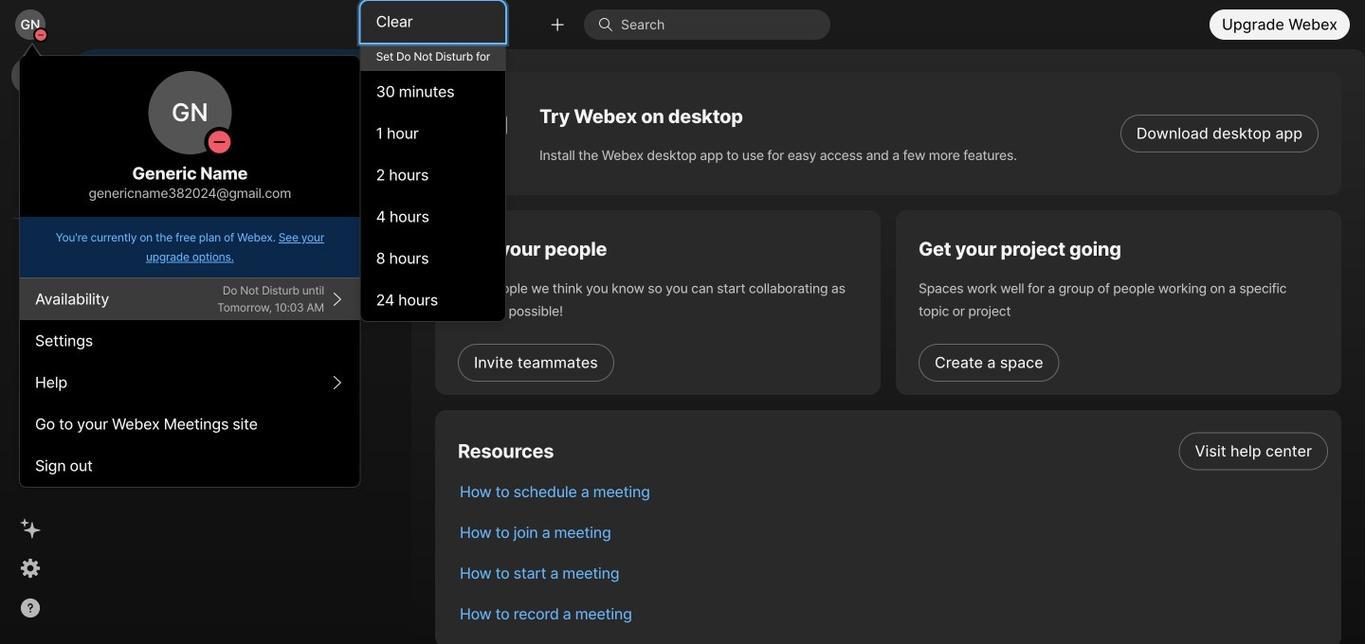 Task type: vqa. For each thing, say whether or not it's contained in the screenshot.
"Messaging" tab
no



Task type: describe. For each thing, give the bounding box(es) containing it.
set do not disturb for 4 hours menu item
[[361, 196, 505, 238]]

3 list item from the top
[[445, 513, 1342, 554]]

webex tab list
[[11, 57, 49, 261]]

set do not disturb for 30 minutes menu item
[[361, 71, 505, 113]]

help menu item
[[20, 362, 360, 404]]

4 list item from the top
[[445, 554, 1342, 595]]



Task type: locate. For each thing, give the bounding box(es) containing it.
profile settings menu menu bar
[[20, 0, 506, 487]]

set do not disturb for 2 hours menu item
[[361, 155, 505, 196]]

menu item
[[361, 43, 505, 71]]

5 list item from the top
[[445, 595, 1342, 635]]

1 list item from the top
[[445, 431, 1342, 472]]

arrow right_16 image
[[330, 375, 345, 391]]

availability menu
[[361, 1, 505, 321]]

set do not disturb for 24 hours menu item
[[361, 280, 505, 321]]

arrow right_16 image
[[330, 292, 345, 307]]

sign out menu item
[[20, 446, 360, 487]]

list item
[[445, 431, 1342, 472], [445, 472, 1342, 513], [445, 513, 1342, 554], [445, 554, 1342, 595], [445, 595, 1342, 635]]

navigation
[[0, 49, 61, 645]]

2 list item from the top
[[445, 472, 1342, 513]]

set do not disturb for 8 hours menu item
[[361, 238, 505, 280]]

set status menu item
[[20, 279, 360, 320]]

go to your webex meetings site menu item
[[20, 404, 360, 446]]

None text field
[[76, 246, 360, 272]]

set do not disturb for 1 hour menu item
[[361, 113, 505, 155]]

clear menu item
[[361, 1, 505, 43]]

settings menu item
[[20, 320, 360, 362]]



